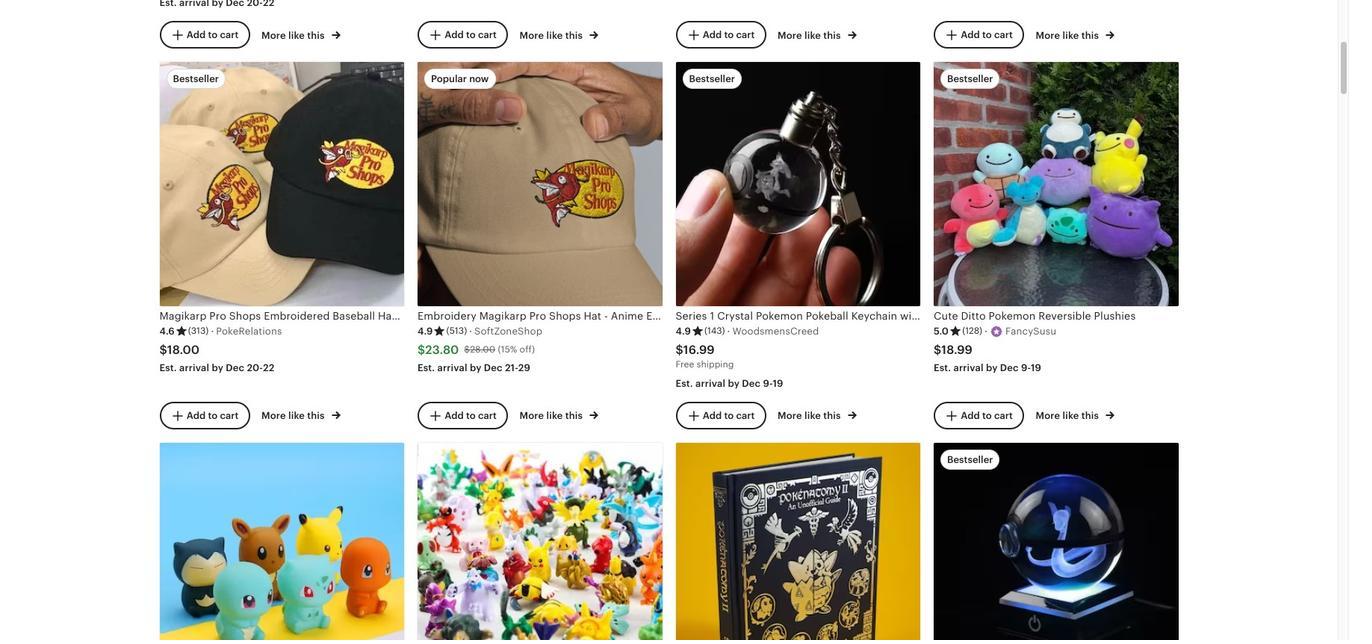 Task type: locate. For each thing, give the bounding box(es) containing it.
now
[[469, 73, 489, 84]]

1 vertical spatial 19
[[773, 378, 784, 389]]

0 horizontal spatial 4.9
[[418, 325, 433, 337]]

bestseller link
[[934, 443, 1179, 640]]

free
[[676, 360, 694, 370]]

bestseller
[[173, 73, 219, 84], [689, 73, 735, 84], [948, 73, 993, 84], [948, 454, 993, 465]]

$ down 5.0 at the bottom right of page
[[934, 343, 942, 357]]

$ inside "$ 18.99 est. arrival by dec 9-19"
[[934, 343, 942, 357]]

arrival down 18.00
[[179, 363, 209, 374]]

9-
[[1021, 363, 1031, 374], [763, 378, 773, 389]]

shipping
[[697, 360, 734, 370]]

0 horizontal spatial embroidery
[[418, 310, 477, 322]]

· right (313)
[[211, 325, 214, 337]]

(15%
[[498, 345, 517, 355]]

to
[[208, 29, 218, 40], [466, 29, 476, 40], [724, 29, 734, 40], [983, 29, 992, 40], [208, 410, 218, 421], [466, 410, 476, 421], [724, 410, 734, 421], [983, 410, 992, 421]]

series
[[676, 310, 707, 322]]

more like this
[[262, 30, 327, 41], [520, 30, 585, 41], [778, 30, 844, 41], [1036, 30, 1102, 41], [262, 411, 327, 422], [520, 411, 585, 422], [778, 411, 844, 422], [1036, 411, 1102, 422]]

dec down fancysusu
[[1000, 363, 1019, 374]]

more
[[262, 30, 286, 41], [520, 30, 544, 41], [778, 30, 802, 41], [1036, 30, 1061, 41], [262, 411, 286, 422], [520, 411, 544, 422], [778, 411, 802, 422], [1036, 411, 1061, 422]]

hat,
[[715, 310, 736, 322], [838, 310, 859, 322]]

(313)
[[188, 326, 209, 337]]

shops
[[549, 310, 581, 322]]

like
[[288, 30, 305, 41], [547, 30, 563, 41], [805, 30, 821, 41], [1063, 30, 1079, 41], [288, 411, 305, 422], [547, 411, 563, 422], [805, 411, 821, 422], [1063, 411, 1079, 422]]

· for softzoneshop
[[469, 325, 472, 337]]

4.9 up 23.80
[[418, 325, 433, 337]]

embroidery up (513)
[[418, 310, 477, 322]]

1 horizontal spatial 19
[[1031, 363, 1042, 374]]

arrival down 23.80
[[438, 363, 468, 374]]

arrival
[[179, 363, 209, 374], [438, 363, 468, 374], [954, 363, 984, 374], [696, 378, 726, 389]]

19 down fancysusu
[[1031, 363, 1042, 374]]

a brand new scientific guide to gen 2 - limited edition biology artbook image
[[676, 443, 921, 640]]

28.00
[[470, 345, 496, 355]]

$ for 16.99
[[676, 343, 684, 357]]

0 horizontal spatial 9-
[[763, 378, 773, 389]]

2 4.9 from the left
[[676, 325, 691, 337]]

· right (128) at the bottom right of the page
[[985, 325, 988, 337]]

0 horizontal spatial hat,
[[715, 310, 736, 322]]

arrival inside $ 23.80 $ 28.00 (15% off) est. arrival by dec 21-29
[[438, 363, 468, 374]]

keychain
[[852, 310, 898, 322]]

· pokerelations
[[211, 325, 282, 337]]

$
[[160, 343, 167, 357], [418, 343, 425, 357], [676, 343, 684, 357], [934, 343, 942, 357], [464, 345, 470, 355]]

embroidery
[[418, 310, 477, 322], [776, 310, 835, 322]]

by inside "$ 18.99 est. arrival by dec 9-19"
[[986, 363, 998, 374]]

hat, left dad on the right of the page
[[838, 310, 859, 322]]

4.9 down embroidered
[[676, 325, 691, 337]]

1 hat from the left
[[584, 310, 602, 322]]

1 horizontal spatial pokemon
[[989, 310, 1036, 322]]

-
[[605, 310, 608, 322]]

2 hat from the left
[[885, 310, 902, 322]]

embroidery magikarp pro shops hat - anime embroidered hat, manga embroidery hat, dad hat image
[[418, 62, 662, 307]]

pro
[[530, 310, 546, 322]]

1 horizontal spatial embroidery
[[776, 310, 835, 322]]

9- inside "$ 18.99 est. arrival by dec 9-19"
[[1021, 363, 1031, 374]]

add to cart button
[[160, 21, 250, 48], [418, 21, 508, 48], [676, 21, 766, 48], [934, 21, 1024, 48], [160, 402, 250, 429], [418, 402, 508, 429], [676, 402, 766, 429], [934, 402, 1024, 429]]

dec left 21-
[[484, 363, 503, 374]]

est. down 18.00
[[160, 363, 177, 374]]

dec
[[226, 363, 244, 374], [484, 363, 503, 374], [1000, 363, 1019, 374], [742, 378, 761, 389]]

more like this link
[[262, 27, 341, 42], [520, 27, 599, 42], [778, 27, 857, 42], [1036, 27, 1115, 42], [262, 408, 341, 423], [520, 408, 599, 423], [778, 408, 857, 423], [1036, 408, 1115, 423]]

dec inside "$ 18.99 est. arrival by dec 9-19"
[[1000, 363, 1019, 374]]

dec down · woodsmenscreed
[[742, 378, 761, 389]]

embroidered
[[647, 310, 713, 322]]

by inside the $ 18.00 est. arrival by dec 20-22
[[212, 363, 223, 374]]

1 horizontal spatial hat
[[885, 310, 902, 322]]

dec left 20-
[[226, 363, 244, 374]]

pokemon up fancysusu
[[989, 310, 1036, 322]]

1 · from the left
[[211, 325, 214, 337]]

hat
[[584, 310, 602, 322], [885, 310, 902, 322]]

1 4.9 from the left
[[418, 325, 433, 337]]

cart
[[220, 29, 239, 40], [478, 29, 497, 40], [736, 29, 755, 40], [995, 29, 1013, 40], [220, 410, 239, 421], [478, 410, 497, 421], [736, 410, 755, 421], [995, 410, 1013, 421]]

· right (143)
[[728, 325, 731, 337]]

dad
[[862, 310, 882, 322]]

(143)
[[705, 326, 725, 337]]

$ inside the $ 18.00 est. arrival by dec 20-22
[[160, 343, 167, 357]]

· right (513)
[[469, 325, 472, 337]]

0 horizontal spatial pokemon
[[756, 310, 803, 322]]

$ 18.99 est. arrival by dec 9-19
[[934, 343, 1042, 374]]

led
[[925, 310, 945, 322]]

by
[[212, 363, 223, 374], [470, 363, 482, 374], [986, 363, 998, 374], [728, 378, 740, 389]]

4.9
[[418, 325, 433, 337], [676, 325, 691, 337]]

19 inside "$ 18.99 est. arrival by dec 9-19"
[[1031, 363, 1042, 374]]

this
[[307, 30, 325, 41], [566, 30, 583, 41], [824, 30, 841, 41], [1082, 30, 1099, 41], [307, 411, 325, 422], [566, 411, 583, 422], [824, 411, 841, 422], [1082, 411, 1099, 422]]

1 horizontal spatial 9-
[[1021, 363, 1031, 374]]

18.99
[[942, 343, 973, 357]]

arrival down the 18.99
[[954, 363, 984, 374]]

· inside · softzoneshop
[[469, 325, 472, 337]]

plushies
[[1094, 310, 1136, 322]]

hat, right "1"
[[715, 310, 736, 322]]

0 horizontal spatial hat
[[584, 310, 602, 322]]

· for woodsmenscreed
[[728, 325, 731, 337]]

$ for 23.80
[[418, 343, 425, 357]]

series 1 crystal pokemon pokeball keychain with led light image
[[676, 62, 921, 307]]

pokemon crystal pokeballs with black base image
[[934, 443, 1179, 640]]

crystal
[[718, 310, 753, 322]]

est. down 23.80
[[418, 363, 435, 374]]

19
[[1031, 363, 1042, 374], [773, 378, 784, 389]]

dec inside the $ 18.00 est. arrival by dec 20-22
[[226, 363, 244, 374]]

·
[[211, 325, 214, 337], [469, 325, 472, 337], [728, 325, 731, 337], [985, 325, 988, 337]]

est. arrival by dec 9-19
[[676, 378, 784, 389]]

embroidery up woodsmenscreed at the bottom of the page
[[776, 310, 835, 322]]

0 horizontal spatial 19
[[773, 378, 784, 389]]

est.
[[160, 363, 177, 374], [418, 363, 435, 374], [934, 363, 951, 374], [676, 378, 693, 389]]

series 1 crystal pokemon pokeball keychain with led light
[[676, 310, 973, 322]]

est. inside $ 23.80 $ 28.00 (15% off) est. arrival by dec 21-29
[[418, 363, 435, 374]]

1 horizontal spatial 4.9
[[676, 325, 691, 337]]

0 vertical spatial 19
[[1031, 363, 1042, 374]]

19 down woodsmenscreed at the bottom of the page
[[773, 378, 784, 389]]

$ left the 28.00
[[418, 343, 425, 357]]

manga
[[739, 310, 773, 322]]

2 · from the left
[[469, 325, 472, 337]]

$ inside '$ 16.99 free shipping'
[[676, 343, 684, 357]]

9- down fancysusu
[[1021, 363, 1031, 374]]

1 horizontal spatial hat,
[[838, 310, 859, 322]]

$ down 4.6
[[160, 343, 167, 357]]

3 · from the left
[[728, 325, 731, 337]]

popular
[[431, 73, 467, 84]]

0 vertical spatial 9-
[[1021, 363, 1031, 374]]

add
[[187, 29, 206, 40], [445, 29, 464, 40], [703, 29, 722, 40], [961, 29, 980, 40], [187, 410, 206, 421], [445, 410, 464, 421], [703, 410, 722, 421], [961, 410, 980, 421]]

1 vertical spatial 9-
[[763, 378, 773, 389]]

$ up free
[[676, 343, 684, 357]]

pokemon up woodsmenscreed at the bottom of the page
[[756, 310, 803, 322]]

pokemon
[[756, 310, 803, 322], [989, 310, 1036, 322]]

4 · from the left
[[985, 325, 988, 337]]

hat right dad on the right of the page
[[885, 310, 902, 322]]

· inside · woodsmenscreed
[[728, 325, 731, 337]]

21-
[[505, 363, 518, 374]]

hat left -
[[584, 310, 602, 322]]

set of 6 pokemon bath toys - cool figures - pikachu, squirtle, etc, plus free gift! - great christmas gift! christmas stocking stuffer image
[[160, 443, 404, 640]]

9- down · woodsmenscreed
[[763, 378, 773, 389]]

add to cart
[[187, 29, 239, 40], [445, 29, 497, 40], [703, 29, 755, 40], [961, 29, 1013, 40], [187, 410, 239, 421], [445, 410, 497, 421], [703, 410, 755, 421], [961, 410, 1013, 421]]

est. down the 18.99
[[934, 363, 951, 374]]

· inside · pokerelations
[[211, 325, 214, 337]]

(513)
[[446, 326, 467, 337]]

23.80
[[425, 343, 459, 357]]

reversible
[[1039, 310, 1092, 322]]



Task type: vqa. For each thing, say whether or not it's contained in the screenshot.
and in the **PLEASE NOTE**:  If you have a preference for a certain size, shape or color of driftwood based on photos within our shop, please let us know and we'll do o
no



Task type: describe. For each thing, give the bounding box(es) containing it.
magikarp pro shops embroidered baseball hat, pokémon hat, cool hats, gifts for him, birthday, fathers day, dad, fishing hat, anime, kawaii image
[[160, 62, 404, 307]]

arrival down shipping
[[696, 378, 726, 389]]

16.99
[[684, 343, 715, 357]]

light
[[948, 310, 973, 322]]

20-
[[247, 363, 263, 374]]

$ down (513)
[[464, 345, 470, 355]]

1
[[710, 310, 715, 322]]

18.00
[[167, 343, 200, 357]]

popular now
[[431, 73, 489, 84]]

$ for 18.00
[[160, 343, 167, 357]]

softzoneshop
[[475, 326, 543, 337]]

est. down free
[[676, 378, 693, 389]]

2 hat, from the left
[[838, 310, 859, 322]]

bestseller for 16.99
[[689, 73, 735, 84]]

2 embroidery from the left
[[776, 310, 835, 322]]

ditto
[[961, 310, 986, 322]]

4.9 for embroidery
[[418, 325, 433, 337]]

arrival inside "$ 18.99 est. arrival by dec 9-19"
[[954, 363, 984, 374]]

$ 16.99 free shipping
[[676, 343, 734, 370]]

· woodsmenscreed
[[728, 325, 819, 337]]

29
[[518, 363, 531, 374]]

est. inside "$ 18.99 est. arrival by dec 9-19"
[[934, 363, 951, 374]]

144 pieces pokemon mini pvc actions figures toys 144 pcs/ set kid's gift party supplies cake toppers image
[[418, 443, 662, 640]]

5.0
[[934, 325, 949, 337]]

woodsmenscreed
[[733, 326, 819, 337]]

(128)
[[963, 326, 983, 337]]

· for pokerelations
[[211, 325, 214, 337]]

cute ditto pokemon reversible plushies
[[934, 310, 1136, 322]]

arrival inside the $ 18.00 est. arrival by dec 20-22
[[179, 363, 209, 374]]

· softzoneshop
[[469, 325, 543, 337]]

anime
[[611, 310, 644, 322]]

magikarp
[[480, 310, 527, 322]]

$ 18.00 est. arrival by dec 20-22
[[160, 343, 275, 374]]

by inside $ 23.80 $ 28.00 (15% off) est. arrival by dec 21-29
[[470, 363, 482, 374]]

2 pokemon from the left
[[989, 310, 1036, 322]]

1 hat, from the left
[[715, 310, 736, 322]]

4.6
[[160, 325, 175, 337]]

bestseller for 18.00
[[173, 73, 219, 84]]

dec inside $ 23.80 $ 28.00 (15% off) est. arrival by dec 21-29
[[484, 363, 503, 374]]

$ 23.80 $ 28.00 (15% off) est. arrival by dec 21-29
[[418, 343, 535, 374]]

$ for 18.99
[[934, 343, 942, 357]]

cute
[[934, 310, 959, 322]]

1 pokemon from the left
[[756, 310, 803, 322]]

with
[[901, 310, 922, 322]]

22
[[263, 363, 275, 374]]

cute ditto pokemon reversible plushies image
[[934, 62, 1179, 307]]

off)
[[520, 345, 535, 355]]

4.9 for series
[[676, 325, 691, 337]]

fancysusu
[[1006, 326, 1057, 337]]

embroidery magikarp pro shops hat - anime embroidered hat, manga embroidery hat, dad hat
[[418, 310, 902, 322]]

pokeball
[[806, 310, 849, 322]]

pokerelations
[[216, 326, 282, 337]]

bestseller for 18.99
[[948, 73, 993, 84]]

1 embroidery from the left
[[418, 310, 477, 322]]

est. inside the $ 18.00 est. arrival by dec 20-22
[[160, 363, 177, 374]]



